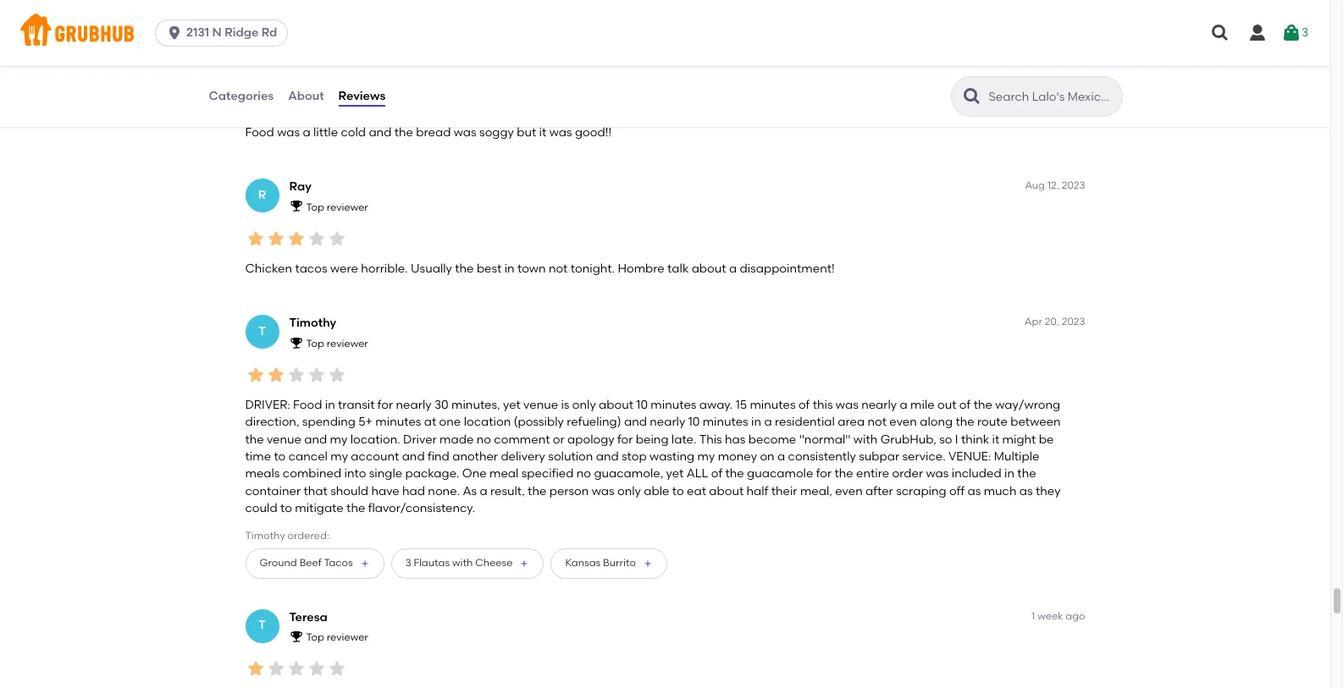 Task type: describe. For each thing, give the bounding box(es) containing it.
result,
[[490, 484, 525, 499]]

reviews
[[314, 65, 351, 77]]

0 horizontal spatial only
[[572, 398, 596, 413]]

stop
[[622, 450, 647, 464]]

all
[[687, 467, 708, 481]]

minutes down away.
[[703, 415, 749, 430]]

ray
[[289, 180, 312, 194]]

ridge
[[225, 25, 259, 40]]

timothy ordered:
[[245, 530, 329, 542]]

time
[[245, 450, 271, 464]]

3 flautas with cheese button
[[391, 549, 544, 579]]

plus icon image for 3 flautas with cheese
[[520, 559, 530, 569]]

0 vertical spatial about
[[692, 262, 726, 276]]

and up cancel
[[304, 433, 327, 447]]

flavor/consistency.
[[368, 501, 475, 516]]

specified
[[522, 467, 574, 481]]

1 horizontal spatial svg image
[[1248, 23, 1268, 43]]

i
[[955, 433, 959, 447]]

0 vertical spatial it
[[539, 125, 547, 140]]

0 vertical spatial no
[[477, 433, 491, 447]]

20,
[[1045, 316, 1060, 328]]

week
[[1038, 610, 1063, 622]]

one
[[462, 467, 487, 481]]

1 horizontal spatial venue
[[524, 398, 558, 413]]

about
[[288, 89, 324, 103]]

top for teresa
[[306, 632, 324, 644]]

the left best
[[455, 262, 474, 276]]

t for teresa
[[259, 619, 266, 633]]

spending
[[302, 415, 356, 430]]

as
[[463, 484, 477, 499]]

t for timothy
[[259, 325, 266, 339]]

venue:
[[949, 450, 991, 464]]

0 horizontal spatial food
[[245, 125, 274, 140]]

and down driver
[[402, 450, 425, 464]]

5+
[[359, 415, 373, 430]]

3 flautas with cheese
[[405, 557, 513, 569]]

2023 for driver: food in transit for nearly 30 minutes, yet venue is only about 10 minutes away.  15 minutes of this was nearly a mile out of the way/wrong direction, spending 5+ minutes at one location (possibly refueling) and nearly 10 minutes in a residential area not even along the route between the venue and my location. driver made no comment or apology for being late. this has become "normal" with grubhub, so i think it might be time to cancel my account and find another delivery solution and stop wasting my money on a consistently subpar service.   venue: multiple meals combined into single package. one meal specified no guacamole, yet all of the guacamole for the entire order was included in the container that should have had none. as a result, the person was only able to eat about half their meal, even after scraping off as much as they could to mitigate the flavor/consistency.
[[1062, 316, 1086, 328]]

0 vertical spatial to
[[274, 450, 286, 464]]

was left good!!
[[549, 125, 572, 140]]

residential
[[775, 415, 835, 430]]

meal
[[490, 467, 519, 481]]

about button
[[287, 66, 325, 127]]

chicken tacos were horrible. usually the best in town not tonight. hombre talk about a disappointment!
[[245, 262, 835, 276]]

0 vertical spatial yet
[[503, 398, 521, 413]]

the left "bread" on the top left
[[394, 125, 413, 140]]

that
[[304, 484, 328, 499]]

order
[[892, 467, 923, 481]]

half
[[747, 484, 769, 499]]

chicken
[[245, 262, 292, 276]]

2 horizontal spatial for
[[816, 467, 832, 481]]

in right best
[[505, 262, 515, 276]]

minutes,
[[452, 398, 500, 413]]

mile
[[911, 398, 935, 413]]

the up route
[[974, 398, 993, 413]]

0 horizontal spatial of
[[711, 467, 723, 481]]

on
[[760, 450, 775, 464]]

minutes right 15
[[750, 398, 796, 413]]

has
[[725, 433, 746, 447]]

made
[[440, 433, 474, 447]]

top reviewer for timothy
[[306, 338, 368, 350]]

1 horizontal spatial yet
[[666, 467, 684, 481]]

it inside driver: food in transit for nearly 30 minutes, yet venue is only about 10 minutes away.  15 minutes of this was nearly a mile out of the way/wrong direction, spending 5+ minutes at one location (possibly refueling) and nearly 10 minutes in a residential area not even along the route between the venue and my location. driver made no comment or apology for being late. this has become "normal" with grubhub, so i think it might be time to cancel my account and find another delivery solution and stop wasting my money on a consistently subpar service.   venue: multiple meals combined into single package. one meal specified no guacamole, yet all of the guacamole for the entire order was included in the container that should have had none. as a result, the person was only able to eat about half their meal, even after scraping off as much as they could to mitigate the flavor/consistency.
[[992, 433, 1000, 447]]

with inside driver: food in transit for nearly 30 minutes, yet venue is only about 10 minutes away.  15 minutes of this was nearly a mile out of the way/wrong direction, spending 5+ minutes at one location (possibly refueling) and nearly 10 minutes in a residential area not even along the route between the venue and my location. driver made no comment or apology for being late. this has become "normal" with grubhub, so i think it might be time to cancel my account and find another delivery solution and stop wasting my money on a consistently subpar service.   venue: multiple meals combined into single package. one meal specified no guacamole, yet all of the guacamole for the entire order was included in the container that should have had none. as a result, the person was only able to eat about half their meal, even after scraping off as much as they could to mitigate the flavor/consistency.
[[854, 433, 878, 447]]

15
[[736, 398, 747, 413]]

were
[[330, 262, 358, 276]]

r for food
[[258, 51, 266, 66]]

had
[[402, 484, 425, 499]]

food inside driver: food in transit for nearly 30 minutes, yet venue is only about 10 minutes away.  15 minutes of this was nearly a mile out of the way/wrong direction, spending 5+ minutes at one location (possibly refueling) and nearly 10 minutes in a residential area not even along the route between the venue and my location. driver made no comment or apology for being late. this has become "normal" with grubhub, so i think it might be time to cancel my account and find another delivery solution and stop wasting my money on a consistently subpar service.   venue: multiple meals combined into single package. one meal specified no guacamole, yet all of the guacamole for the entire order was included in the container that should have had none. as a result, the person was only able to eat about half their meal, even after scraping off as much as they could to mitigate the flavor/consistency.
[[293, 398, 322, 413]]

0 horizontal spatial not
[[549, 262, 568, 276]]

out
[[938, 398, 957, 413]]

good!!
[[575, 125, 612, 140]]

driver:
[[245, 398, 290, 413]]

kansas
[[565, 557, 601, 569]]

burrito
[[603, 557, 636, 569]]

location.
[[350, 433, 400, 447]]

ground
[[260, 557, 297, 569]]

beef
[[300, 557, 322, 569]]

minutes up 'late.'
[[651, 398, 697, 413]]

svg image for 2131 n ridge rd
[[166, 25, 183, 42]]

could
[[245, 501, 278, 516]]

comment
[[494, 433, 550, 447]]

svg image
[[1210, 23, 1231, 43]]

2 vertical spatial to
[[280, 501, 292, 516]]

2 reviews
[[306, 65, 351, 77]]

usually
[[411, 262, 452, 276]]

be
[[1039, 433, 1054, 447]]

transit
[[338, 398, 375, 413]]

horrible.
[[361, 262, 408, 276]]

cheese
[[475, 557, 513, 569]]

trophy icon image for teresa
[[289, 630, 303, 644]]

a up the become
[[764, 415, 772, 430]]

become
[[749, 433, 796, 447]]

or
[[553, 433, 565, 447]]

direction,
[[245, 415, 299, 430]]

in down multiple
[[1005, 467, 1015, 481]]

1 horizontal spatial no
[[577, 467, 591, 481]]

late.
[[672, 433, 697, 447]]

town
[[518, 262, 546, 276]]

find
[[428, 450, 450, 464]]

cancel
[[289, 450, 328, 464]]

soggy
[[479, 125, 514, 140]]

consistently
[[788, 450, 856, 464]]

tonight.
[[571, 262, 615, 276]]

refueling)
[[567, 415, 621, 430]]

1 vertical spatial venue
[[267, 433, 302, 447]]

should
[[330, 484, 369, 499]]

ordered:
[[288, 530, 329, 542]]

Search Lalo's Mexican Food search field
[[987, 89, 1117, 105]]

person
[[549, 484, 589, 499]]

but
[[517, 125, 536, 140]]

entire
[[856, 467, 890, 481]]

apr
[[1025, 316, 1043, 328]]

at
[[424, 415, 436, 430]]

a right on
[[778, 450, 785, 464]]

route
[[978, 415, 1008, 430]]

included
[[952, 467, 1002, 481]]

2131 n ridge rd
[[186, 25, 277, 40]]

my down this
[[698, 450, 715, 464]]

was down guacamole,
[[592, 484, 615, 499]]

1
[[1032, 610, 1035, 622]]

food was a little cold and the bread was soggy but it was good!!
[[245, 125, 612, 140]]

2023 for chicken tacos were horrible. usually the best in town not tonight. hombre talk about a disappointment!
[[1062, 180, 1086, 192]]

was left little
[[277, 125, 300, 140]]

driver: food in transit for nearly 30 minutes, yet venue is only about 10 minutes away.  15 minutes of this was nearly a mile out of the way/wrong direction, spending 5+ minutes at one location (possibly refueling) and nearly 10 minutes in a residential area not even along the route between the venue and my location. driver made no comment or apology for being late. this has become "normal" with grubhub, so i think it might be time to cancel my account and find another delivery solution and stop wasting my money on a consistently subpar service.   venue: multiple meals combined into single package. one meal specified no guacamole, yet all of the guacamole for the entire order was included in the container that should have had none. as a result, the person was only able to eat about half their meal, even after scraping off as much as they could to mitigate the flavor/consistency.
[[245, 398, 1061, 516]]

guacamole,
[[594, 467, 663, 481]]

"normal"
[[799, 433, 851, 447]]



Task type: locate. For each thing, give the bounding box(es) containing it.
no down location
[[477, 433, 491, 447]]

trophy icon image down teresa
[[289, 630, 303, 644]]

as left they
[[1020, 484, 1033, 499]]

0 vertical spatial even
[[890, 415, 917, 430]]

top down the ray
[[306, 201, 324, 213]]

0 vertical spatial reviewer
[[327, 201, 368, 213]]

even down entire
[[835, 484, 863, 499]]

the down consistently
[[835, 467, 854, 481]]

0 vertical spatial not
[[549, 262, 568, 276]]

2 r from the top
[[258, 188, 266, 202]]

0 horizontal spatial no
[[477, 433, 491, 447]]

1 vertical spatial even
[[835, 484, 863, 499]]

only right is
[[572, 398, 596, 413]]

plus icon image for kansas burrito
[[643, 559, 653, 569]]

2 vertical spatial trophy icon image
[[289, 630, 303, 644]]

3 inside main navigation navigation
[[1302, 25, 1309, 40]]

bread
[[416, 125, 451, 140]]

1 vertical spatial food
[[293, 398, 322, 413]]

0 horizontal spatial it
[[539, 125, 547, 140]]

top for timothy
[[306, 338, 324, 350]]

food up spending
[[293, 398, 322, 413]]

1 vertical spatial reviewer
[[327, 338, 368, 350]]

was up the area
[[836, 398, 859, 413]]

this
[[813, 398, 833, 413]]

nearly up the area
[[862, 398, 897, 413]]

and
[[369, 125, 392, 140], [624, 415, 647, 430], [304, 433, 327, 447], [402, 450, 425, 464], [596, 450, 619, 464]]

3 reviewer from the top
[[327, 632, 368, 644]]

10
[[636, 398, 648, 413], [688, 415, 700, 430]]

a right as
[[480, 484, 488, 499]]

multiple
[[994, 450, 1040, 464]]

1 vertical spatial not
[[868, 415, 887, 430]]

t left teresa
[[259, 619, 266, 633]]

0 vertical spatial 2023
[[1062, 180, 1086, 192]]

solution
[[548, 450, 593, 464]]

svg image inside 2131 n ridge rd button
[[166, 25, 183, 42]]

3 trophy icon image from the top
[[289, 630, 303, 644]]

teresa
[[289, 610, 328, 625]]

1 vertical spatial it
[[992, 433, 1000, 447]]

not right the area
[[868, 415, 887, 430]]

top reviewer down the ray
[[306, 201, 368, 213]]

2 2023 from the top
[[1062, 316, 1086, 328]]

0 vertical spatial with
[[854, 433, 878, 447]]

3
[[1302, 25, 1309, 40], [405, 557, 411, 569]]

1 vertical spatial 2023
[[1062, 316, 1086, 328]]

trophy icon image for timothy
[[289, 336, 303, 349]]

to down container
[[280, 501, 292, 516]]

about
[[692, 262, 726, 276], [599, 398, 634, 413], [709, 484, 744, 499]]

for right transit
[[378, 398, 393, 413]]

and up being
[[624, 415, 647, 430]]

trophy icon image for ray
[[289, 199, 303, 213]]

plus icon image inside kansas burrito button
[[643, 559, 653, 569]]

0 horizontal spatial nearly
[[396, 398, 432, 413]]

nearly up being
[[650, 415, 686, 430]]

0 horizontal spatial timothy
[[245, 530, 285, 542]]

1 horizontal spatial only
[[617, 484, 641, 499]]

my
[[330, 433, 348, 447], [331, 450, 348, 464], [698, 450, 715, 464]]

0 vertical spatial t
[[259, 325, 266, 339]]

in up spending
[[325, 398, 335, 413]]

timothy for timothy
[[289, 316, 336, 331]]

1 vertical spatial top
[[306, 338, 324, 350]]

1 horizontal spatial 3
[[1302, 25, 1309, 40]]

not
[[549, 262, 568, 276], [868, 415, 887, 430]]

plus icon image
[[360, 559, 370, 569], [520, 559, 530, 569], [643, 559, 653, 569]]

1 plus icon image from the left
[[360, 559, 370, 569]]

the up the i
[[956, 415, 975, 430]]

2 vertical spatial top
[[306, 632, 324, 644]]

plus icon image inside 3 flautas with cheese button
[[520, 559, 530, 569]]

0 vertical spatial timothy
[[289, 316, 336, 331]]

a left disappointment!
[[729, 262, 737, 276]]

3 top reviewer from the top
[[306, 632, 368, 644]]

best
[[477, 262, 502, 276]]

kansas burrito button
[[551, 549, 667, 579]]

reviewer for ray
[[327, 201, 368, 213]]

1 horizontal spatial nearly
[[650, 415, 686, 430]]

t down chicken at the left top of the page
[[259, 325, 266, 339]]

along
[[920, 415, 953, 430]]

minutes
[[651, 398, 697, 413], [750, 398, 796, 413], [376, 415, 421, 430], [703, 415, 749, 430]]

0 vertical spatial only
[[572, 398, 596, 413]]

plus icon image right tacos
[[360, 559, 370, 569]]

to left eat on the bottom right of page
[[672, 484, 684, 499]]

2131
[[186, 25, 209, 40]]

2 top reviewer from the top
[[306, 338, 368, 350]]

not right town
[[549, 262, 568, 276]]

plus icon image right burrito
[[643, 559, 653, 569]]

2 plus icon image from the left
[[520, 559, 530, 569]]

0 horizontal spatial 3
[[405, 557, 411, 569]]

reviewer for teresa
[[327, 632, 368, 644]]

n
[[212, 25, 222, 40]]

10 up 'late.'
[[688, 415, 700, 430]]

for
[[378, 398, 393, 413], [618, 433, 633, 447], [816, 467, 832, 481]]

0 vertical spatial trophy icon image
[[289, 199, 303, 213]]

1 vertical spatial trophy icon image
[[289, 336, 303, 349]]

my up the into
[[331, 450, 348, 464]]

tacos
[[324, 557, 353, 569]]

2 vertical spatial top reviewer
[[306, 632, 368, 644]]

t
[[259, 325, 266, 339], [259, 619, 266, 633]]

reviewer
[[327, 201, 368, 213], [327, 338, 368, 350], [327, 632, 368, 644]]

3 top from the top
[[306, 632, 324, 644]]

0 vertical spatial top
[[306, 201, 324, 213]]

their
[[771, 484, 798, 499]]

1 horizontal spatial it
[[992, 433, 1000, 447]]

1 horizontal spatial as
[[1020, 484, 1033, 499]]

2 vertical spatial reviewer
[[327, 632, 368, 644]]

plus icon image for ground beef tacos
[[360, 559, 370, 569]]

1 vertical spatial timothy
[[245, 530, 285, 542]]

search icon image
[[962, 86, 982, 107]]

0 horizontal spatial svg image
[[166, 25, 183, 42]]

my down spending
[[330, 433, 348, 447]]

reviewer for timothy
[[327, 338, 368, 350]]

not inside driver: food in transit for nearly 30 minutes, yet venue is only about 10 minutes away.  15 minutes of this was nearly a mile out of the way/wrong direction, spending 5+ minutes at one location (possibly refueling) and nearly 10 minutes in a residential area not even along the route between the venue and my location. driver made no comment or apology for being late. this has become "normal" with grubhub, so i think it might be time to cancel my account and find another delivery solution and stop wasting my money on a consistently subpar service.   venue: multiple meals combined into single package. one meal specified no guacamole, yet all of the guacamole for the entire order was included in the container that should have had none. as a result, the person was only able to eat about half their meal, even after scraping off as much as they could to mitigate the flavor/consistency.
[[868, 415, 887, 430]]

1 top from the top
[[306, 201, 324, 213]]

for down consistently
[[816, 467, 832, 481]]

2023
[[1062, 180, 1086, 192], [1062, 316, 1086, 328]]

much
[[984, 484, 1017, 499]]

eat
[[687, 484, 706, 499]]

ground beef tacos
[[260, 557, 353, 569]]

2 horizontal spatial svg image
[[1282, 23, 1302, 43]]

2 reviewer from the top
[[327, 338, 368, 350]]

timothy
[[289, 316, 336, 331], [245, 530, 285, 542]]

trophy icon image
[[289, 199, 303, 213], [289, 336, 303, 349], [289, 630, 303, 644]]

categories
[[209, 89, 274, 103]]

0 horizontal spatial plus icon image
[[360, 559, 370, 569]]

about right eat on the bottom right of page
[[709, 484, 744, 499]]

0 vertical spatial r
[[258, 51, 266, 66]]

0 vertical spatial for
[[378, 398, 393, 413]]

0 vertical spatial venue
[[524, 398, 558, 413]]

top reviewer up transit
[[306, 338, 368, 350]]

ground beef tacos button
[[245, 549, 384, 579]]

venue
[[524, 398, 558, 413], [267, 433, 302, 447]]

timothy down tacos on the left top of page
[[289, 316, 336, 331]]

2 trophy icon image from the top
[[289, 336, 303, 349]]

3 for 3
[[1302, 25, 1309, 40]]

2023 right 12,
[[1062, 180, 1086, 192]]

little
[[313, 125, 338, 140]]

2 vertical spatial about
[[709, 484, 744, 499]]

0 horizontal spatial as
[[968, 484, 981, 499]]

minutes up driver
[[376, 415, 421, 430]]

plus icon image right cheese
[[520, 559, 530, 569]]

was left soggy
[[454, 125, 477, 140]]

1 vertical spatial t
[[259, 619, 266, 633]]

to right time
[[274, 450, 286, 464]]

after
[[866, 484, 893, 499]]

reviews button
[[338, 66, 387, 127]]

they
[[1036, 484, 1061, 499]]

only
[[572, 398, 596, 413], [617, 484, 641, 499]]

venue up (possibly at the left of page
[[524, 398, 558, 413]]

0 horizontal spatial for
[[378, 398, 393, 413]]

r
[[258, 51, 266, 66], [258, 188, 266, 202]]

svg image for 3
[[1282, 23, 1302, 43]]

another
[[452, 450, 498, 464]]

away.
[[700, 398, 733, 413]]

1 top reviewer from the top
[[306, 201, 368, 213]]

1 vertical spatial only
[[617, 484, 641, 499]]

1 horizontal spatial for
[[618, 433, 633, 447]]

apr 20, 2023
[[1025, 316, 1086, 328]]

timothy down could
[[245, 530, 285, 542]]

a left mile
[[900, 398, 908, 413]]

main navigation navigation
[[0, 0, 1331, 66]]

2 top from the top
[[306, 338, 324, 350]]

0 horizontal spatial yet
[[503, 398, 521, 413]]

1 2023 from the top
[[1062, 180, 1086, 192]]

1 r from the top
[[258, 51, 266, 66]]

0 horizontal spatial with
[[452, 557, 473, 569]]

2 horizontal spatial nearly
[[862, 398, 897, 413]]

hombre
[[618, 262, 665, 276]]

svg image
[[1248, 23, 1268, 43], [1282, 23, 1302, 43], [166, 25, 183, 42]]

delivery
[[501, 450, 545, 464]]

(possibly
[[514, 415, 564, 430]]

it right but
[[539, 125, 547, 140]]

1 vertical spatial to
[[672, 484, 684, 499]]

cold
[[341, 125, 366, 140]]

3 plus icon image from the left
[[643, 559, 653, 569]]

flautas
[[414, 557, 450, 569]]

and right cold
[[369, 125, 392, 140]]

svg image inside the 3 button
[[1282, 23, 1302, 43]]

reviewer up transit
[[327, 338, 368, 350]]

trophy icon image down the ray
[[289, 199, 303, 213]]

a
[[303, 125, 311, 140], [729, 262, 737, 276], [900, 398, 908, 413], [764, 415, 772, 430], [778, 450, 785, 464], [480, 484, 488, 499]]

about right talk
[[692, 262, 726, 276]]

0 horizontal spatial even
[[835, 484, 863, 499]]

the down should
[[347, 501, 365, 516]]

0 horizontal spatial 10
[[636, 398, 648, 413]]

1 week ago
[[1032, 610, 1086, 622]]

with right flautas
[[452, 557, 473, 569]]

1 trophy icon image from the top
[[289, 199, 303, 213]]

2 horizontal spatial plus icon image
[[643, 559, 653, 569]]

1 horizontal spatial not
[[868, 415, 887, 430]]

it down route
[[992, 433, 1000, 447]]

1 vertical spatial yet
[[666, 467, 684, 481]]

with inside button
[[452, 557, 473, 569]]

no down solution
[[577, 467, 591, 481]]

and down 'apology'
[[596, 450, 619, 464]]

of up residential
[[799, 398, 810, 413]]

aug 12, 2023
[[1025, 180, 1086, 192]]

1 horizontal spatial food
[[293, 398, 322, 413]]

one
[[439, 415, 461, 430]]

being
[[636, 433, 669, 447]]

2 as from the left
[[1020, 484, 1033, 499]]

top for ray
[[306, 201, 324, 213]]

of right all
[[711, 467, 723, 481]]

0 horizontal spatial venue
[[267, 433, 302, 447]]

top down tacos on the left top of page
[[306, 338, 324, 350]]

driver
[[403, 433, 437, 447]]

the down specified
[[528, 484, 547, 499]]

disappointment!
[[740, 262, 835, 276]]

1 horizontal spatial plus icon image
[[520, 559, 530, 569]]

food
[[245, 125, 274, 140], [293, 398, 322, 413]]

1 vertical spatial 3
[[405, 557, 411, 569]]

only down guacamole,
[[617, 484, 641, 499]]

3 for 3 flautas with cheese
[[405, 557, 411, 569]]

0 vertical spatial food
[[245, 125, 274, 140]]

in up the become
[[751, 415, 762, 430]]

yet down the wasting
[[666, 467, 684, 481]]

1 horizontal spatial with
[[854, 433, 878, 447]]

about up refueling)
[[599, 398, 634, 413]]

1 vertical spatial for
[[618, 433, 633, 447]]

scraping
[[896, 484, 947, 499]]

the down multiple
[[1018, 467, 1036, 481]]

this
[[699, 433, 722, 447]]

venue down direction,
[[267, 433, 302, 447]]

1 vertical spatial r
[[258, 188, 266, 202]]

nearly up "at"
[[396, 398, 432, 413]]

kansas burrito
[[565, 557, 636, 569]]

1 reviewer from the top
[[327, 201, 368, 213]]

plus icon image inside ground beef tacos button
[[360, 559, 370, 569]]

top reviewer for ray
[[306, 201, 368, 213]]

1 vertical spatial with
[[452, 557, 473, 569]]

1 vertical spatial about
[[599, 398, 634, 413]]

1 horizontal spatial of
[[799, 398, 810, 413]]

2 horizontal spatial of
[[960, 398, 971, 413]]

the up time
[[245, 433, 264, 447]]

account
[[351, 450, 399, 464]]

reviewer down teresa
[[327, 632, 368, 644]]

timothy for timothy ordered:
[[245, 530, 285, 542]]

nearly
[[396, 398, 432, 413], [862, 398, 897, 413], [650, 415, 686, 430]]

money
[[718, 450, 757, 464]]

the down "money"
[[726, 467, 744, 481]]

for up stop
[[618, 433, 633, 447]]

is
[[561, 398, 570, 413]]

top down teresa
[[306, 632, 324, 644]]

even up grubhub,
[[890, 415, 917, 430]]

10 up being
[[636, 398, 648, 413]]

1 vertical spatial 10
[[688, 415, 700, 430]]

yet up location
[[503, 398, 521, 413]]

aug
[[1025, 180, 1045, 192]]

1 as from the left
[[968, 484, 981, 499]]

star icon image
[[289, 63, 303, 76], [245, 92, 266, 112], [266, 92, 286, 112], [286, 92, 306, 112], [306, 92, 327, 112], [327, 92, 347, 112], [245, 228, 266, 249], [266, 228, 286, 249], [286, 228, 306, 249], [306, 228, 327, 249], [327, 228, 347, 249], [245, 365, 266, 385], [266, 365, 286, 385], [286, 365, 306, 385], [306, 365, 327, 385], [327, 365, 347, 385], [245, 659, 266, 679], [266, 659, 286, 679], [286, 659, 306, 679], [306, 659, 327, 679], [327, 659, 347, 679]]

combined
[[283, 467, 341, 481]]

of right out
[[960, 398, 971, 413]]

0 vertical spatial top reviewer
[[306, 201, 368, 213]]

2 vertical spatial for
[[816, 467, 832, 481]]

a left little
[[303, 125, 311, 140]]

off
[[950, 484, 965, 499]]

talk
[[668, 262, 689, 276]]

area
[[838, 415, 865, 430]]

apology
[[568, 433, 615, 447]]

might
[[1003, 433, 1036, 447]]

top reviewer for teresa
[[306, 632, 368, 644]]

was down "service."
[[926, 467, 949, 481]]

1 horizontal spatial even
[[890, 415, 917, 430]]

0 vertical spatial 10
[[636, 398, 648, 413]]

r down rd
[[258, 51, 266, 66]]

1 horizontal spatial timothy
[[289, 316, 336, 331]]

1 vertical spatial no
[[577, 467, 591, 481]]

1 horizontal spatial 10
[[688, 415, 700, 430]]

reviewer up were
[[327, 201, 368, 213]]

r for chicken
[[258, 188, 266, 202]]

1 vertical spatial top reviewer
[[306, 338, 368, 350]]

2023 right 20,
[[1062, 316, 1086, 328]]

r left the ray
[[258, 188, 266, 202]]

2 t from the top
[[259, 619, 266, 633]]

trophy icon image up driver:
[[289, 336, 303, 349]]

0 vertical spatial 3
[[1302, 25, 1309, 40]]

think
[[961, 433, 990, 447]]

2131 n ridge rd button
[[155, 19, 295, 47]]

as right off at the right bottom of page
[[968, 484, 981, 499]]

1 t from the top
[[259, 325, 266, 339]]

food down 'categories'
[[245, 125, 274, 140]]

with up 'subpar'
[[854, 433, 878, 447]]

it
[[539, 125, 547, 140], [992, 433, 1000, 447]]

top reviewer down teresa
[[306, 632, 368, 644]]

grubhub,
[[881, 433, 937, 447]]



Task type: vqa. For each thing, say whether or not it's contained in the screenshot.
Diet
no



